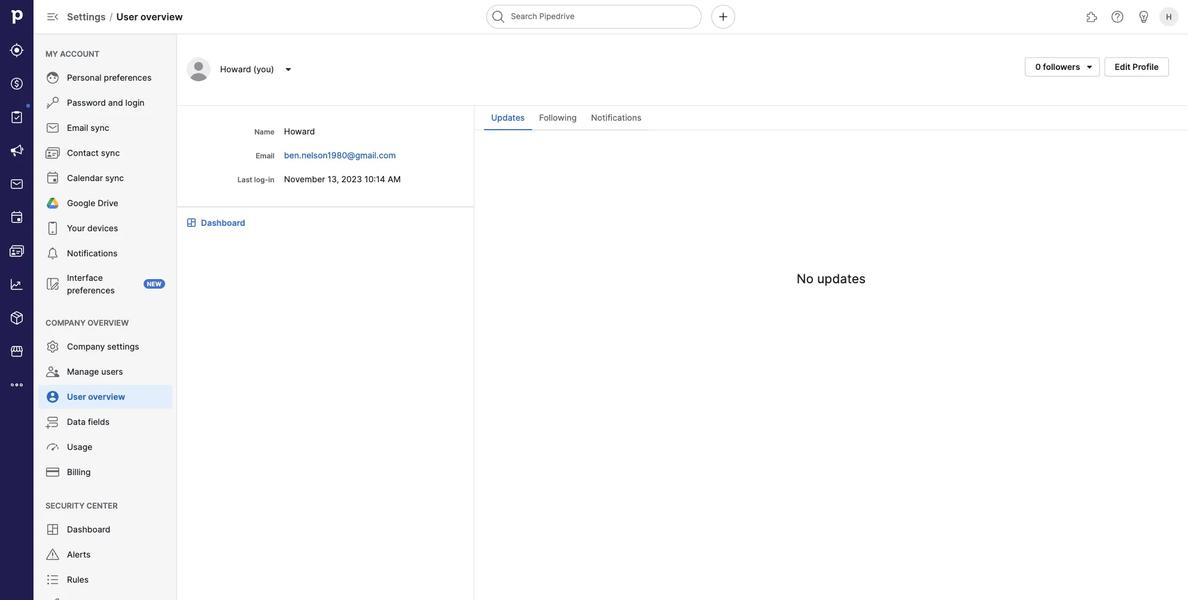Task type: describe. For each thing, give the bounding box(es) containing it.
devices
[[87, 223, 118, 234]]

sync for email sync
[[90, 123, 109, 133]]

1 horizontal spatial user
[[116, 11, 138, 22]]

billing link
[[38, 461, 172, 485]]

calendar sync link
[[38, 166, 172, 190]]

password and login link
[[38, 91, 172, 115]]

overview for user overview
[[88, 392, 125, 402]]

color undefined image for contact sync
[[45, 146, 60, 160]]

data
[[67, 417, 86, 428]]

leads image
[[10, 43, 24, 57]]

settings
[[67, 11, 106, 22]]

sync for contact sync
[[101, 148, 120, 158]]

color undefined image for personal
[[45, 71, 60, 85]]

color undefined image for google
[[45, 196, 60, 211]]

preferences for personal
[[104, 73, 152, 83]]

more image
[[10, 378, 24, 393]]

select user image
[[281, 65, 296, 74]]

drive
[[98, 198, 118, 209]]

company settings link
[[38, 335, 172, 359]]

users
[[101, 367, 123, 377]]

quick help image
[[1111, 10, 1125, 24]]

color undefined image for user overview
[[45, 390, 60, 404]]

h button
[[1157, 5, 1181, 29]]

company for company overview
[[45, 318, 86, 328]]

google drive link
[[38, 191, 172, 215]]

password and login
[[67, 98, 145, 108]]

security center
[[45, 501, 118, 511]]

settings
[[107, 342, 139, 352]]

products image
[[10, 311, 24, 326]]

10:14
[[364, 174, 385, 184]]

calendar
[[67, 173, 103, 183]]

color undefined image for manage users
[[45, 365, 60, 379]]

color undefined image inside the alerts link
[[45, 548, 60, 562]]

1 horizontal spatial dashboard link
[[201, 217, 245, 229]]

color undefined image for password
[[45, 96, 60, 110]]

activities image
[[10, 211, 24, 225]]

0 vertical spatial overview
[[141, 11, 183, 22]]

color undefined image for your
[[45, 221, 60, 236]]

color primary image
[[1083, 62, 1097, 72]]

sales assistant image
[[1137, 10, 1151, 24]]

usage link
[[38, 436, 172, 460]]

color link image
[[187, 218, 196, 228]]

new
[[147, 281, 162, 288]]

updates
[[817, 271, 866, 286]]

2023
[[341, 174, 362, 184]]

data fields link
[[38, 410, 172, 434]]

company settings
[[67, 342, 139, 352]]

profile
[[1133, 62, 1159, 72]]

overview for company overview
[[88, 318, 129, 328]]

marketplace image
[[10, 345, 24, 359]]

no
[[797, 271, 814, 286]]

contact
[[67, 148, 99, 158]]

preferences for interface
[[67, 285, 115, 296]]

home image
[[8, 8, 26, 26]]

ben.nelson1980@gmail.com link
[[284, 150, 398, 160]]

following
[[539, 113, 577, 123]]

interface preferences
[[67, 273, 115, 296]]

security
[[45, 501, 85, 511]]

google
[[67, 198, 95, 209]]

howard (you)
[[220, 64, 274, 74]]

notifications link
[[38, 242, 172, 266]]

contacts image
[[10, 244, 24, 258]]

contact sync
[[67, 148, 120, 158]]

edit
[[1115, 62, 1131, 72]]

email for email sync
[[67, 123, 88, 133]]

am
[[388, 174, 401, 184]]

color undefined image for interface
[[45, 277, 60, 291]]

followers
[[1043, 62, 1080, 72]]

alerts
[[67, 550, 91, 560]]

billing
[[67, 468, 91, 478]]

menu toggle image
[[45, 10, 60, 24]]

0
[[1036, 62, 1041, 72]]



Task type: vqa. For each thing, say whether or not it's contained in the screenshot.
Analytics and tips button
no



Task type: locate. For each thing, give the bounding box(es) containing it.
color undefined image inside rules 'link'
[[45, 573, 60, 588]]

google drive
[[67, 198, 118, 209]]

dashboard
[[201, 218, 245, 228], [67, 525, 110, 535]]

updates
[[491, 113, 525, 123]]

howard for howard
[[284, 126, 315, 136]]

color undefined image left manage
[[45, 365, 60, 379]]

preferences down interface
[[67, 285, 115, 296]]

0 vertical spatial dashboard
[[201, 218, 245, 228]]

0 horizontal spatial notifications
[[67, 249, 118, 259]]

log-
[[254, 176, 268, 184]]

1 vertical spatial howard
[[284, 126, 315, 136]]

overview up company settings link
[[88, 318, 129, 328]]

color undefined image for calendar sync
[[45, 171, 60, 185]]

color undefined image
[[10, 110, 24, 124], [45, 121, 60, 135], [45, 146, 60, 160], [45, 171, 60, 185], [45, 247, 60, 261], [45, 365, 60, 379], [45, 390, 60, 404], [45, 415, 60, 430], [45, 440, 60, 455], [45, 523, 60, 537], [45, 598, 60, 601]]

dashboard down security center
[[67, 525, 110, 535]]

personal preferences
[[67, 73, 152, 83]]

company down company overview
[[67, 342, 105, 352]]

sync up drive
[[105, 173, 124, 183]]

overview
[[141, 11, 183, 22], [88, 318, 129, 328], [88, 392, 125, 402]]

color undefined image inside the dashboard link
[[45, 523, 60, 537]]

1 vertical spatial sync
[[101, 148, 120, 158]]

login
[[125, 98, 145, 108]]

user inside menu item
[[67, 392, 86, 402]]

1 horizontal spatial notifications
[[591, 113, 642, 123]]

1 vertical spatial dashboard link
[[38, 518, 172, 542]]

user right /
[[116, 11, 138, 22]]

howard for howard (you)
[[220, 64, 251, 74]]

color undefined image left email sync
[[45, 121, 60, 135]]

sync down password and login link
[[90, 123, 109, 133]]

color undefined image left usage
[[45, 440, 60, 455]]

color undefined image inside data fields link
[[45, 415, 60, 430]]

and
[[108, 98, 123, 108]]

manage
[[67, 367, 99, 377]]

color undefined image inside billing link
[[45, 466, 60, 480]]

0 horizontal spatial email
[[67, 123, 88, 133]]

color undefined image inside notifications "link"
[[45, 247, 60, 261]]

preferences up login
[[104, 73, 152, 83]]

calendar sync
[[67, 173, 124, 183]]

email down name
[[256, 152, 275, 160]]

personal
[[67, 73, 102, 83]]

0 followers button
[[1025, 57, 1100, 77]]

your devices
[[67, 223, 118, 234]]

notifications inside "link"
[[67, 249, 118, 259]]

2 color undefined image from the top
[[45, 96, 60, 110]]

0 vertical spatial email
[[67, 123, 88, 133]]

Search Pipedrive field
[[486, 5, 702, 29]]

color undefined image left google
[[45, 196, 60, 211]]

color undefined image inside user overview link
[[45, 390, 60, 404]]

color undefined image for usage
[[45, 440, 60, 455]]

0 horizontal spatial dashboard
[[67, 525, 110, 535]]

email
[[67, 123, 88, 133], [256, 152, 275, 160]]

howard left (you)
[[220, 64, 251, 74]]

account
[[60, 49, 100, 58]]

my
[[45, 49, 58, 58]]

color undefined image left data
[[45, 415, 60, 430]]

email sync
[[67, 123, 109, 133]]

fields
[[88, 417, 110, 428]]

1 vertical spatial dashboard
[[67, 525, 110, 535]]

color undefined image left the rules
[[45, 573, 60, 588]]

color undefined image
[[45, 71, 60, 85], [45, 96, 60, 110], [45, 196, 60, 211], [45, 221, 60, 236], [45, 277, 60, 291], [45, 340, 60, 354], [45, 466, 60, 480], [45, 548, 60, 562], [45, 573, 60, 588]]

color undefined image left alerts
[[45, 548, 60, 562]]

campaigns image
[[10, 144, 24, 158]]

notifications down your devices
[[67, 249, 118, 259]]

company up company settings
[[45, 318, 86, 328]]

howard
[[220, 64, 251, 74], [284, 126, 315, 136]]

company
[[45, 318, 86, 328], [67, 342, 105, 352]]

november
[[284, 174, 325, 184]]

dashboard right the color link 'icon' in the top left of the page
[[201, 218, 245, 228]]

sync
[[90, 123, 109, 133], [101, 148, 120, 158], [105, 173, 124, 183]]

1 vertical spatial notifications
[[67, 249, 118, 259]]

color undefined image for data fields
[[45, 415, 60, 430]]

0 followers
[[1036, 62, 1080, 72]]

1 color undefined image from the top
[[45, 71, 60, 85]]

user overview menu item
[[34, 385, 177, 409]]

company overview
[[45, 318, 129, 328]]

sales inbox image
[[10, 177, 24, 191]]

email inside menu
[[67, 123, 88, 133]]

/
[[109, 11, 113, 22]]

color undefined image down 'security'
[[45, 523, 60, 537]]

8 color undefined image from the top
[[45, 548, 60, 562]]

color undefined image for company
[[45, 340, 60, 354]]

0 vertical spatial user
[[116, 11, 138, 22]]

usage
[[67, 442, 92, 453]]

color undefined image inside manage users link
[[45, 365, 60, 379]]

color undefined image for email sync
[[45, 121, 60, 135]]

sync inside email sync link
[[90, 123, 109, 133]]

menu containing personal preferences
[[34, 34, 177, 601]]

color undefined image left billing
[[45, 466, 60, 480]]

howard right name
[[284, 126, 315, 136]]

my account
[[45, 49, 100, 58]]

0 horizontal spatial user
[[67, 392, 86, 402]]

6 color undefined image from the top
[[45, 340, 60, 354]]

sync inside "contact sync" link
[[101, 148, 120, 158]]

5 color undefined image from the top
[[45, 277, 60, 291]]

color undefined image inside email sync link
[[45, 121, 60, 135]]

deals image
[[10, 77, 24, 91]]

rules
[[67, 575, 89, 585]]

your
[[67, 223, 85, 234]]

edit profile button
[[1105, 57, 1169, 77]]

sync inside calendar sync link
[[105, 173, 124, 183]]

last
[[238, 176, 252, 184]]

color undefined image inside usage link
[[45, 440, 60, 455]]

settings / user overview
[[67, 11, 183, 22]]

overview inside menu item
[[88, 392, 125, 402]]

november 13, 2023 10:14 am
[[284, 174, 401, 184]]

0 vertical spatial preferences
[[104, 73, 152, 83]]

13,
[[328, 174, 339, 184]]

2 vertical spatial overview
[[88, 392, 125, 402]]

color undefined image left password
[[45, 96, 60, 110]]

1 horizontal spatial dashboard
[[201, 218, 245, 228]]

color undefined image inside personal preferences link
[[45, 71, 60, 85]]

contact sync link
[[38, 141, 172, 165]]

1 vertical spatial preferences
[[67, 285, 115, 296]]

color undefined image inside google drive link
[[45, 196, 60, 211]]

color undefined image for notifications
[[45, 247, 60, 261]]

manage users link
[[38, 360, 172, 384]]

color undefined image left interface
[[45, 277, 60, 291]]

data fields
[[67, 417, 110, 428]]

user overview link
[[38, 385, 172, 409]]

insights image
[[10, 278, 24, 292]]

color undefined image down 'my'
[[45, 71, 60, 85]]

dashboard link right the color link 'icon' in the top left of the page
[[201, 217, 245, 229]]

last log-in
[[238, 176, 275, 184]]

dashboard link
[[201, 217, 245, 229], [38, 518, 172, 542]]

color undefined image right contacts "icon"
[[45, 247, 60, 261]]

password
[[67, 98, 106, 108]]

personal preferences link
[[38, 66, 172, 90]]

name
[[254, 128, 275, 136]]

edit profile
[[1115, 62, 1159, 72]]

color undefined image inside "contact sync" link
[[45, 146, 60, 160]]

alerts link
[[38, 543, 172, 567]]

overview up data fields link at the left bottom of page
[[88, 392, 125, 402]]

color undefined image left calendar
[[45, 171, 60, 185]]

color undefined image left contact
[[45, 146, 60, 160]]

1 vertical spatial overview
[[88, 318, 129, 328]]

rules link
[[38, 568, 172, 592]]

4 color undefined image from the top
[[45, 221, 60, 236]]

color undefined image inside calendar sync link
[[45, 171, 60, 185]]

color undefined image right marketplace image
[[45, 340, 60, 354]]

your devices link
[[38, 217, 172, 241]]

user overview
[[67, 392, 125, 402]]

email up contact
[[67, 123, 88, 133]]

company for company settings
[[67, 342, 105, 352]]

dashboard link down center
[[38, 518, 172, 542]]

notifications
[[591, 113, 642, 123], [67, 249, 118, 259]]

1 vertical spatial company
[[67, 342, 105, 352]]

h
[[1166, 12, 1172, 21]]

1 vertical spatial user
[[67, 392, 86, 402]]

1 horizontal spatial howard
[[284, 126, 315, 136]]

user up data
[[67, 392, 86, 402]]

ben.nelson1980@gmail.com
[[284, 150, 396, 160]]

0 vertical spatial sync
[[90, 123, 109, 133]]

center
[[86, 501, 118, 511]]

0 vertical spatial howard
[[220, 64, 251, 74]]

0 vertical spatial dashboard link
[[201, 217, 245, 229]]

quick add image
[[716, 10, 731, 24]]

email sync link
[[38, 116, 172, 140]]

email for email
[[256, 152, 275, 160]]

sync down email sync link
[[101, 148, 120, 158]]

2 vertical spatial sync
[[105, 173, 124, 183]]

0 vertical spatial company
[[45, 318, 86, 328]]

user
[[116, 11, 138, 22], [67, 392, 86, 402]]

(you)
[[253, 64, 274, 74]]

color undefined image inside company settings link
[[45, 340, 60, 354]]

color undefined image down deals icon on the left top of page
[[10, 110, 24, 124]]

color undefined image inside password and login link
[[45, 96, 60, 110]]

color undefined image down rules 'link' at the bottom of page
[[45, 598, 60, 601]]

0 vertical spatial notifications
[[591, 113, 642, 123]]

in
[[268, 176, 275, 184]]

no updates
[[797, 271, 866, 286]]

3 color undefined image from the top
[[45, 196, 60, 211]]

interface
[[67, 273, 103, 283]]

1 vertical spatial email
[[256, 152, 275, 160]]

0 horizontal spatial howard
[[220, 64, 251, 74]]

9 color undefined image from the top
[[45, 573, 60, 588]]

1 horizontal spatial email
[[256, 152, 275, 160]]

manage users
[[67, 367, 123, 377]]

preferences
[[104, 73, 152, 83], [67, 285, 115, 296]]

menu
[[0, 0, 34, 601], [34, 34, 177, 601]]

color undefined image for dashboard
[[45, 523, 60, 537]]

sync for calendar sync
[[105, 173, 124, 183]]

7 color undefined image from the top
[[45, 466, 60, 480]]

0 horizontal spatial dashboard link
[[38, 518, 172, 542]]

color undefined image right more icon
[[45, 390, 60, 404]]

color undefined image left your
[[45, 221, 60, 236]]

overview right /
[[141, 11, 183, 22]]

color undefined image inside your devices link
[[45, 221, 60, 236]]

notifications right following
[[591, 113, 642, 123]]



